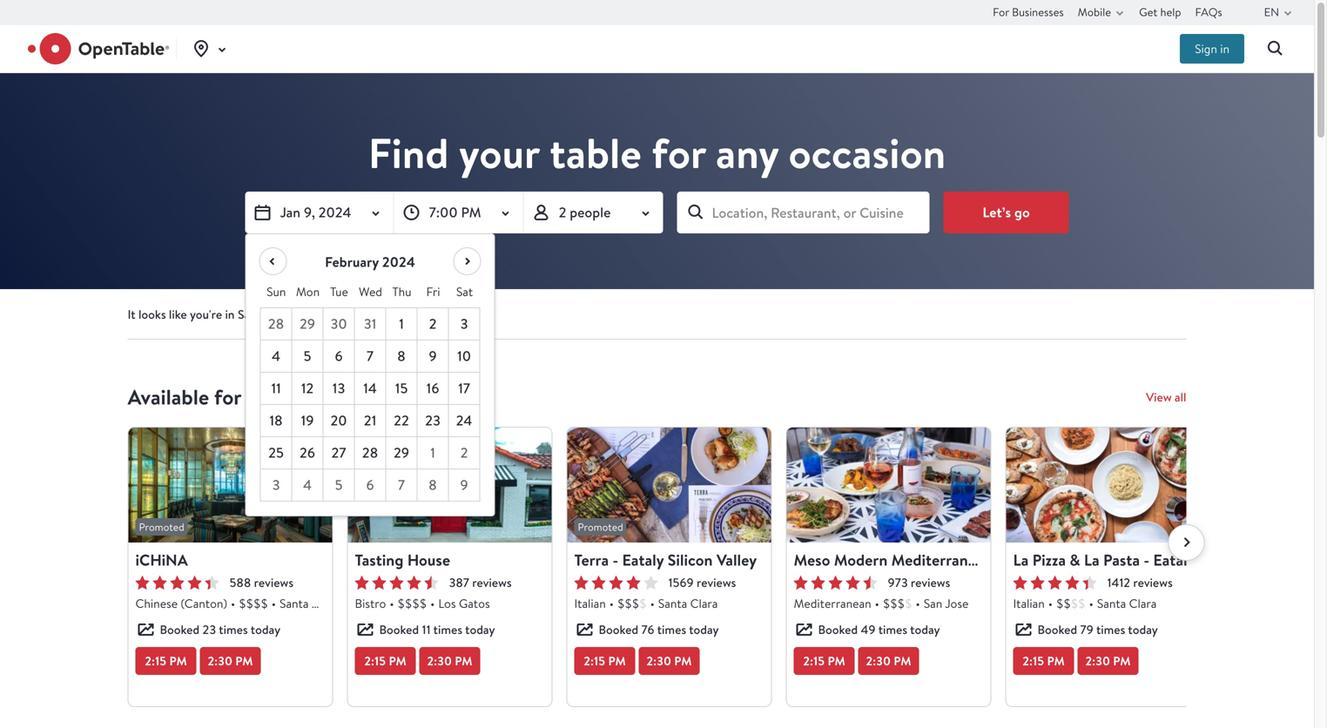 Task type: locate. For each thing, give the bounding box(es) containing it.
2 2:15 pm link from the left
[[355, 647, 416, 675]]

2:30 for terra - eataly silicon valley
[[647, 653, 672, 669]]

4 button down 26
[[292, 470, 324, 502]]

0 horizontal spatial san
[[238, 306, 257, 323]]

4.5 stars image
[[355, 576, 439, 590], [794, 576, 878, 590]]

1 vertical spatial 6
[[366, 476, 374, 494]]

1 horizontal spatial santa
[[658, 595, 688, 612]]

4 2:15 pm link from the left
[[794, 647, 855, 675]]

1 4.5 stars image from the left
[[355, 576, 439, 590]]

santa clara down 1569
[[658, 595, 718, 612]]

3 santa from the left
[[1097, 595, 1127, 612]]

$
[[640, 595, 647, 612], [905, 595, 913, 612]]

2:15 pm link down booked 49 times today
[[794, 647, 855, 675]]

9 down 24 button
[[460, 476, 468, 494]]

0 horizontal spatial 3
[[272, 476, 280, 494]]

santa down the 588 reviews
[[280, 595, 309, 612]]

1 vertical spatial 2 button
[[449, 437, 480, 470]]

italian
[[575, 595, 606, 612], [1014, 595, 1045, 612]]

1 italian from the left
[[575, 595, 606, 612]]

0 vertical spatial 28
[[268, 314, 284, 333]]

7 button up 14
[[355, 341, 386, 373]]

5 booked from the left
[[1038, 622, 1078, 638]]

0 horizontal spatial $$$$
[[239, 595, 268, 612]]

2024 up 'thu'
[[382, 253, 415, 271]]

11 inside button
[[271, 379, 281, 398]]

1 horizontal spatial 2024
[[382, 253, 415, 271]]

7 button
[[355, 341, 386, 373], [386, 470, 418, 502]]

santa down 1569
[[658, 595, 688, 612]]

get inside button
[[1140, 4, 1158, 20]]

2:30 down booked 23 times today on the left bottom of the page
[[208, 653, 233, 669]]

sign
[[1195, 41, 1218, 57]]

- up 4.1 stars image
[[613, 549, 619, 571]]

2:15 for terra - eataly silicon valley
[[584, 653, 606, 669]]

for left lunch
[[214, 383, 241, 412]]

1 today from the left
[[251, 622, 281, 638]]

1 vertical spatial 23
[[203, 622, 216, 638]]

1 horizontal spatial -
[[1144, 549, 1150, 571]]

2 horizontal spatial clara
[[1130, 595, 1157, 612]]

0 vertical spatial 2024
[[319, 203, 352, 222]]

20 button
[[324, 405, 355, 437]]

8 down 23 button
[[429, 476, 437, 494]]

booked
[[160, 622, 200, 638], [379, 622, 419, 638], [599, 622, 639, 638], [818, 622, 858, 638], [1038, 622, 1078, 638]]

$ up 76
[[640, 595, 647, 612]]

eataly up 1412 reviews
[[1154, 549, 1195, 571]]

1 horizontal spatial get
[[1140, 4, 1158, 20]]

2:30 pm link down booked 23 times today on the left bottom of the page
[[200, 647, 261, 675]]

9 button down 24 button
[[449, 470, 480, 502]]

23 down (canton)
[[203, 622, 216, 638]]

eataly up 4.1 stars image
[[622, 549, 664, 571]]

2:15 pm down booked 76 times today
[[584, 653, 626, 669]]

4.5 stars image down meso
[[794, 576, 878, 590]]

1 $ from the left
[[640, 595, 647, 612]]

1 horizontal spatial 3 button
[[449, 308, 480, 341]]

get help
[[1140, 4, 1182, 20]]

1 horizontal spatial $$$ $
[[883, 595, 913, 612]]

reviews for tasting
[[472, 575, 512, 591]]

1 $$$ from the left
[[618, 595, 640, 612]]

reviews up "gatos"
[[472, 575, 512, 591]]

santa clara for la pizza & la pasta - eataly silicon valley
[[1097, 595, 1157, 612]]

current
[[411, 306, 450, 323]]

$$$ for mediterranean
[[883, 595, 905, 612]]

let's
[[983, 203, 1011, 222]]

1 horizontal spatial 5
[[335, 476, 343, 494]]

2 2:15 pm from the left
[[364, 653, 407, 669]]

6 button
[[324, 341, 355, 373], [355, 470, 386, 502]]

28 for the bottommost 28 button
[[362, 443, 378, 462]]

santa clara
[[280, 595, 339, 612], [658, 595, 718, 612], [1097, 595, 1157, 612]]

2 italian from the left
[[1014, 595, 1045, 612]]

23
[[425, 411, 441, 430], [203, 622, 216, 638]]

reviews right 1569
[[697, 575, 736, 591]]

0 horizontal spatial promoted
[[139, 520, 184, 534]]

28 left not
[[268, 314, 284, 333]]

1 horizontal spatial clara
[[690, 595, 718, 612]]

1 vertical spatial 28
[[362, 443, 378, 462]]

booked for meso modern mediterranean
[[818, 622, 858, 638]]

18 button
[[261, 405, 292, 437]]

1 horizontal spatial 2
[[460, 443, 468, 462]]

4 down 26 button on the left bottom of the page
[[303, 476, 312, 494]]

1 horizontal spatial la
[[1084, 549, 1100, 571]]

2:15 pm for terra - eataly silicon valley
[[584, 653, 626, 669]]

booked down chinese (canton)
[[160, 622, 200, 638]]

2:30 down booked 76 times today
[[647, 653, 672, 669]]

11
[[271, 379, 281, 398], [422, 622, 431, 638]]

25 button
[[261, 437, 292, 470]]

like
[[169, 306, 187, 323]]

2 $$$ from the left
[[883, 595, 905, 612]]

3 2:30 pm from the left
[[647, 653, 692, 669]]

in right sign
[[1221, 41, 1230, 57]]

Please input a Location, Restaurant or Cuisine field
[[677, 192, 930, 233]]

29
[[300, 314, 315, 333], [394, 443, 409, 462]]

reviews down la pizza & la pasta - eataly silicon valley
[[1134, 575, 1173, 591]]

times
[[219, 622, 248, 638], [434, 622, 463, 638], [657, 622, 686, 638], [879, 622, 908, 638], [1097, 622, 1126, 638]]

4 for the topmost 4 button
[[272, 347, 281, 365]]

3 2:15 from the left
[[584, 653, 606, 669]]

$$$ $ for eataly
[[618, 595, 647, 612]]

5 times from the left
[[1097, 622, 1126, 638]]

1 vertical spatial 2
[[429, 314, 437, 333]]

1 2:15 from the left
[[145, 653, 166, 669]]

1 horizontal spatial italian
[[1014, 595, 1045, 612]]

1 vertical spatial 5 button
[[324, 470, 355, 502]]

2 booked from the left
[[379, 622, 419, 638]]

1 horizontal spatial $$$
[[883, 595, 905, 612]]

0 vertical spatial 9
[[429, 347, 437, 365]]

8
[[397, 347, 406, 365], [429, 476, 437, 494]]

6 for the bottom 6 button
[[366, 476, 374, 494]]

13
[[332, 379, 345, 398]]

8 button up 15
[[386, 341, 418, 373]]

2:30 down booked 11 times today
[[427, 653, 452, 669]]

5 2:15 from the left
[[1023, 653, 1045, 669]]

2 reviews from the left
[[472, 575, 512, 591]]

2:30 pm down booked 11 times today
[[427, 653, 473, 669]]

santa
[[280, 595, 309, 612], [658, 595, 688, 612], [1097, 595, 1127, 612]]

28 right 27 button
[[362, 443, 378, 462]]

-
[[613, 549, 619, 571], [1144, 549, 1150, 571]]

0 horizontal spatial 1
[[399, 314, 404, 333]]

2 2:30 from the left
[[427, 653, 452, 669]]

opentable logo image
[[28, 33, 169, 64]]

0 horizontal spatial valley
[[717, 549, 757, 571]]

$$$ down 973
[[883, 595, 905, 612]]

0 horizontal spatial 2
[[429, 314, 437, 333]]

$ for eataly
[[640, 595, 647, 612]]

0 horizontal spatial santa
[[280, 595, 309, 612]]

2 horizontal spatial santa
[[1097, 595, 1127, 612]]

1 valley from the left
[[717, 549, 757, 571]]

santa for la pizza & la pasta - eataly silicon valley
[[1097, 595, 1127, 612]]

$$$ $
[[618, 595, 647, 612], [883, 595, 913, 612]]

2:15 pm link down the booked 79 times today
[[1014, 647, 1075, 675]]

3 clara from the left
[[1130, 595, 1157, 612]]

2:30 pm link down booked 76 times today
[[639, 647, 700, 675]]

2:30 pm down booked 49 times today
[[866, 653, 912, 669]]

promoted
[[139, 520, 184, 534], [578, 520, 623, 534]]

0 vertical spatial get
[[1140, 4, 1158, 20]]

5 2:30 from the left
[[1086, 653, 1111, 669]]

$$$$ for tasting house
[[398, 595, 427, 612]]

correct?
[[312, 306, 357, 323]]

0 horizontal spatial -
[[613, 549, 619, 571]]

5 down 27 button
[[335, 476, 343, 494]]

2 - from the left
[[1144, 549, 1150, 571]]

1 promoted from the left
[[139, 520, 184, 534]]

$ for mediterranean
[[905, 595, 913, 612]]

2024 right 9,
[[319, 203, 352, 222]]

1 horizontal spatial promoted
[[578, 520, 623, 534]]

february 2024
[[325, 253, 415, 271]]

0 vertical spatial 23
[[425, 411, 441, 430]]

4 2:15 from the left
[[803, 653, 825, 669]]

house
[[407, 549, 450, 571]]

1 santa from the left
[[280, 595, 309, 612]]

monday element
[[292, 276, 324, 308]]

$ down 973 reviews
[[905, 595, 913, 612]]

clara for terra - eataly silicon valley
[[690, 595, 718, 612]]

2:15 for tasting house
[[364, 653, 386, 669]]

$$$
[[618, 595, 640, 612], [883, 595, 905, 612]]

clara down 1412 reviews
[[1130, 595, 1157, 612]]

2:15 pm link down chinese
[[135, 647, 196, 675]]

jose.
[[259, 306, 286, 323]]

1 horizontal spatial san
[[924, 595, 943, 612]]

sign in button
[[1180, 34, 1245, 64]]

2 santa from the left
[[658, 595, 688, 612]]

in inside sign in button
[[1221, 41, 1230, 57]]

7 button down 22 button
[[386, 470, 418, 502]]

eataly
[[622, 549, 664, 571], [1154, 549, 1195, 571]]

your
[[459, 125, 540, 182]]

28 button down sunday element
[[261, 308, 292, 341]]

1 horizontal spatial santa clara
[[658, 595, 718, 612]]

2:15 down bistro
[[364, 653, 386, 669]]

booked left 49
[[818, 622, 858, 638]]

1 vertical spatial for
[[214, 383, 241, 412]]

5 2:15 pm link from the left
[[1014, 647, 1075, 675]]

7 down the 31 button
[[367, 347, 374, 365]]

reviews up san jose
[[911, 575, 951, 591]]

san left jose.
[[238, 306, 257, 323]]

0 vertical spatial 28 button
[[261, 308, 292, 341]]

0 horizontal spatial la
[[1014, 549, 1029, 571]]

times for meso modern mediterranean
[[879, 622, 908, 638]]

0 vertical spatial 29
[[300, 314, 315, 333]]

0 horizontal spatial 8
[[397, 347, 406, 365]]

1 2:30 pm link from the left
[[200, 647, 261, 675]]

1 horizontal spatial silicon
[[1199, 549, 1244, 571]]

3 button up the 10
[[449, 308, 480, 341]]

0 vertical spatial 1 button
[[386, 308, 418, 341]]

clara for la pizza & la pasta - eataly silicon valley
[[1130, 595, 1157, 612]]

2 promoted from the left
[[578, 520, 623, 534]]

go
[[1015, 203, 1030, 222]]

for businesses
[[993, 4, 1064, 20]]

a photo of terra - eataly silicon valley restaurant image
[[568, 428, 771, 543]]

2 for 2 people
[[559, 203, 567, 222]]

1 times from the left
[[219, 622, 248, 638]]

None field
[[677, 192, 930, 233]]

5 2:30 pm link from the left
[[1078, 647, 1139, 675]]

ichina
[[135, 549, 188, 571]]

6 for topmost 6 button
[[335, 347, 343, 365]]

3 down the 25 button on the left bottom of page
[[272, 476, 280, 494]]

25
[[268, 443, 284, 462]]

1 vertical spatial 6 button
[[355, 470, 386, 502]]

2:30 pm link down booked 11 times today
[[419, 647, 480, 675]]

2 horizontal spatial 2
[[559, 203, 567, 222]]

3 2:15 pm link from the left
[[575, 647, 636, 675]]

2:15 for meso modern mediterranean
[[803, 653, 825, 669]]

0 horizontal spatial 4
[[272, 347, 281, 365]]

4.5 stars image down tasting house
[[355, 576, 439, 590]]

2 2:15 from the left
[[364, 653, 386, 669]]

0 horizontal spatial 4.5 stars image
[[355, 576, 439, 590]]

1 horizontal spatial 11
[[422, 622, 431, 638]]

28 for 28 button to the left
[[268, 314, 284, 333]]

2:15 pm down the booked 79 times today
[[1023, 653, 1065, 669]]

2 times from the left
[[434, 622, 463, 638]]

5
[[304, 347, 311, 365], [335, 476, 343, 494]]

2024 inside dropdown button
[[319, 203, 352, 222]]

3 2:30 pm link from the left
[[639, 647, 700, 675]]

today for la
[[1129, 622, 1158, 638]]

times down los
[[434, 622, 463, 638]]

17 button
[[449, 373, 480, 405]]

2 down 24 button
[[460, 443, 468, 462]]

1 2:30 from the left
[[208, 653, 233, 669]]

5 reviews from the left
[[1134, 575, 1173, 591]]

2 eataly from the left
[[1154, 549, 1195, 571]]

times for tasting house
[[434, 622, 463, 638]]

4 times from the left
[[879, 622, 908, 638]]

4 up 11 button
[[272, 347, 281, 365]]

4.1 stars image
[[575, 576, 658, 590]]

0 horizontal spatial 5
[[304, 347, 311, 365]]

11 button
[[261, 373, 292, 405]]

9 button left the 10
[[418, 341, 449, 373]]

times right 49
[[879, 622, 908, 638]]

thursday element
[[386, 276, 418, 308]]

2 2:30 pm from the left
[[427, 653, 473, 669]]

1 vertical spatial 5
[[335, 476, 343, 494]]

2 $$$$ from the left
[[398, 595, 427, 612]]

clara left bistro
[[312, 595, 339, 612]]

february 2024 grid
[[260, 276, 480, 502]]

3 reviews from the left
[[697, 575, 736, 591]]

2:30 pm link for tasting house
[[419, 647, 480, 675]]

4 2:30 from the left
[[866, 653, 891, 669]]

4 2:15 pm from the left
[[803, 653, 846, 669]]

1 horizontal spatial 8
[[429, 476, 437, 494]]

29 left 30
[[300, 314, 315, 333]]

2:30 down the booked 79 times today
[[1086, 653, 1111, 669]]

a photo of meso modern mediterranean restaurant image
[[787, 428, 991, 543]]

for businesses button
[[993, 0, 1064, 24]]

973
[[888, 575, 908, 591]]

22
[[394, 411, 409, 430]]

2 santa clara from the left
[[658, 595, 718, 612]]

1 horizontal spatial for
[[652, 125, 706, 182]]

5 2:15 pm from the left
[[1023, 653, 1065, 669]]

28 button
[[261, 308, 292, 341], [355, 437, 386, 470]]

get inside get current location button
[[388, 306, 408, 323]]

28 button right 27
[[355, 437, 386, 470]]

2:15 pm down chinese
[[145, 653, 187, 669]]

4 today from the left
[[911, 622, 940, 638]]

clara for ichina
[[312, 595, 339, 612]]

2
[[559, 203, 567, 222], [429, 314, 437, 333], [460, 443, 468, 462]]

1 horizontal spatial 6
[[366, 476, 374, 494]]

promoted up the ichina
[[139, 520, 184, 534]]

0 vertical spatial mediterranean
[[892, 549, 993, 571]]

9 left the 10
[[429, 347, 437, 365]]

2 today from the left
[[465, 622, 495, 638]]

2:30 pm
[[208, 653, 253, 669], [427, 653, 473, 669], [647, 653, 692, 669], [866, 653, 912, 669], [1086, 653, 1131, 669]]

2:15 down the booked 79 times today
[[1023, 653, 1045, 669]]

3 booked from the left
[[599, 622, 639, 638]]

2:15 pm link for meso modern mediterranean
[[794, 647, 855, 675]]

2 button down friday element
[[418, 308, 449, 341]]

santa for ichina
[[280, 595, 309, 612]]

2:30 pm link for meso modern mediterranean
[[859, 647, 919, 675]]

588
[[230, 575, 251, 591]]

0 horizontal spatial 11
[[271, 379, 281, 398]]

1 $$ from the left
[[1057, 595, 1071, 612]]

2 2:30 pm link from the left
[[419, 647, 480, 675]]

0 vertical spatial 11
[[271, 379, 281, 398]]

2:30 pm for la pizza & la pasta - eataly silicon valley
[[1086, 653, 1131, 669]]

1 la from the left
[[1014, 549, 1029, 571]]

15 button
[[386, 373, 418, 405]]

0 horizontal spatial 28
[[268, 314, 284, 333]]

3 2:30 from the left
[[647, 653, 672, 669]]

1
[[399, 314, 404, 333], [430, 443, 435, 462]]

5 today from the left
[[1129, 622, 1158, 638]]

1 vertical spatial 3 button
[[261, 470, 292, 502]]

0 horizontal spatial $$$ $
[[618, 595, 647, 612]]

1 clara from the left
[[312, 595, 339, 612]]

4 reviews from the left
[[911, 575, 951, 591]]

3 2:15 pm from the left
[[584, 653, 626, 669]]

5 up the 12 in the bottom of the page
[[304, 347, 311, 365]]

79
[[1081, 622, 1094, 638]]

fri
[[426, 284, 440, 300]]

0 vertical spatial 4
[[272, 347, 281, 365]]

0 horizontal spatial italian
[[575, 595, 606, 612]]

san
[[238, 306, 257, 323], [924, 595, 943, 612]]

san left jose
[[924, 595, 943, 612]]

get current location
[[388, 306, 496, 323]]

santa for terra - eataly silicon valley
[[658, 595, 688, 612]]

19 button
[[292, 405, 324, 437]]

1 horizontal spatial $$$$
[[398, 595, 427, 612]]

0 horizontal spatial silicon
[[668, 549, 713, 571]]

0 horizontal spatial 29 button
[[292, 308, 324, 341]]

3 button
[[449, 308, 480, 341], [261, 470, 292, 502]]

2:30
[[208, 653, 233, 669], [427, 653, 452, 669], [647, 653, 672, 669], [866, 653, 891, 669], [1086, 653, 1111, 669]]

2:15 pm link for ichina
[[135, 647, 196, 675]]

2 for topmost 2 button
[[429, 314, 437, 333]]

2 clara from the left
[[690, 595, 718, 612]]

get left help at the top right of page
[[1140, 4, 1158, 20]]

sunday element
[[260, 276, 292, 308]]

5 button up the 12 in the bottom of the page
[[292, 341, 324, 373]]

looks
[[138, 306, 166, 323]]

21 button
[[355, 405, 386, 437]]

29 button left 30
[[292, 308, 324, 341]]

1 vertical spatial 1
[[430, 443, 435, 462]]

- up 1412 reviews
[[1144, 549, 1150, 571]]

1 horizontal spatial 7
[[398, 476, 405, 494]]

19
[[301, 411, 314, 430]]

9 for topmost '9' button
[[429, 347, 437, 365]]

1 vertical spatial get
[[388, 306, 408, 323]]

2:30 pm down booked 23 times today on the left bottom of the page
[[208, 653, 253, 669]]

8 for the bottom 8 button
[[429, 476, 437, 494]]

3 today from the left
[[689, 622, 719, 638]]

2:15 pm
[[145, 653, 187, 669], [364, 653, 407, 669], [584, 653, 626, 669], [803, 653, 846, 669], [1023, 653, 1065, 669]]

for
[[993, 4, 1010, 20]]

1 2:15 pm from the left
[[145, 653, 187, 669]]

29 down 22 button
[[394, 443, 409, 462]]

times down (canton)
[[219, 622, 248, 638]]

2:15 pm for meso modern mediterranean
[[803, 653, 846, 669]]

modern
[[834, 549, 888, 571]]

2:15 down chinese
[[145, 653, 166, 669]]

faqs
[[1196, 4, 1223, 20]]

14 button
[[355, 373, 386, 405]]

4 2:30 pm link from the left
[[859, 647, 919, 675]]

4.5 stars image for tasting
[[355, 576, 439, 590]]

sat
[[456, 284, 473, 300]]

1 vertical spatial san
[[924, 595, 943, 612]]

2 $ from the left
[[905, 595, 913, 612]]

reviews right 588
[[254, 575, 294, 591]]

6 button up 13
[[324, 341, 355, 373]]

0 vertical spatial 1
[[399, 314, 404, 333]]

2:30 pm link down the booked 79 times today
[[1078, 647, 1139, 675]]

9 button
[[418, 341, 449, 373], [449, 470, 480, 502]]

2:30 pm down booked 76 times today
[[647, 653, 692, 669]]

3 times from the left
[[657, 622, 686, 638]]

reviews for terra
[[697, 575, 736, 591]]

1 santa clara from the left
[[280, 595, 339, 612]]

2:15 down booked 49 times today
[[803, 653, 825, 669]]

1 vertical spatial 28 button
[[355, 437, 386, 470]]

2 vertical spatial 2
[[460, 443, 468, 462]]

0 vertical spatial 3
[[460, 314, 468, 333]]

1 $$$ $ from the left
[[618, 595, 647, 612]]

1 vertical spatial in
[[225, 306, 235, 323]]

mobile
[[1078, 4, 1112, 20]]

0 vertical spatial 8
[[397, 347, 406, 365]]

6 button down 21 button
[[355, 470, 386, 502]]

santa clara for ichina
[[280, 595, 339, 612]]

2 valley from the left
[[1248, 549, 1288, 571]]

1 horizontal spatial 4.5 stars image
[[794, 576, 878, 590]]

$$$$ down the 588 reviews
[[239, 595, 268, 612]]

0 horizontal spatial 2024
[[319, 203, 352, 222]]

0 horizontal spatial 6
[[335, 347, 343, 365]]

2 4.5 stars image from the left
[[794, 576, 878, 590]]

1 $$$$ from the left
[[239, 595, 268, 612]]

0 horizontal spatial $
[[640, 595, 647, 612]]

2:30 pm for ichina
[[208, 653, 253, 669]]

4 booked from the left
[[818, 622, 858, 638]]

9
[[429, 347, 437, 365], [460, 476, 468, 494]]

1 booked from the left
[[160, 622, 200, 638]]

2:15 pm link
[[135, 647, 196, 675], [355, 647, 416, 675], [575, 647, 636, 675], [794, 647, 855, 675], [1014, 647, 1075, 675]]

4 2:30 pm from the left
[[866, 653, 912, 669]]

santa down 1412
[[1097, 595, 1127, 612]]

2 down friday element
[[429, 314, 437, 333]]

get current location button
[[364, 304, 496, 325]]

location
[[453, 306, 496, 323]]

2:30 pm down the booked 79 times today
[[1086, 653, 1131, 669]]

2 $$$ $ from the left
[[883, 595, 913, 612]]

1 2:15 pm link from the left
[[135, 647, 196, 675]]

2:15 for ichina
[[145, 653, 166, 669]]

1 vertical spatial 7 button
[[386, 470, 418, 502]]

booked for terra - eataly silicon valley
[[599, 622, 639, 638]]

4.5 stars image for meso
[[794, 576, 878, 590]]

pizza
[[1033, 549, 1066, 571]]

2:15 pm link down booked 76 times today
[[575, 647, 636, 675]]

times right 79
[[1097, 622, 1126, 638]]

$$$$ left los
[[398, 595, 427, 612]]

5 2:30 pm from the left
[[1086, 653, 1131, 669]]

1 2:30 pm from the left
[[208, 653, 253, 669]]

2:30 pm link down booked 49 times today
[[859, 647, 919, 675]]

$$
[[1057, 595, 1071, 612], [1071, 595, 1086, 612]]

2 horizontal spatial santa clara
[[1097, 595, 1157, 612]]

1 horizontal spatial $
[[905, 595, 913, 612]]

today down 1569 reviews
[[689, 622, 719, 638]]

2 button down 24
[[449, 437, 480, 470]]

today down 1412 reviews
[[1129, 622, 1158, 638]]

0 horizontal spatial 9
[[429, 347, 437, 365]]

italian for terra
[[575, 595, 606, 612]]

23 right 22 button
[[425, 411, 441, 430]]

la left pizza
[[1014, 549, 1029, 571]]

1 button
[[386, 308, 418, 341], [418, 437, 449, 470]]

6 down 21 button
[[366, 476, 374, 494]]

30
[[330, 314, 347, 333]]

29 button down the 22
[[386, 437, 418, 470]]

4 button
[[261, 341, 292, 373], [292, 470, 324, 502]]

$$$ down 4.1 stars image
[[618, 595, 640, 612]]

3 santa clara from the left
[[1097, 595, 1157, 612]]

1 horizontal spatial valley
[[1248, 549, 1288, 571]]

get for get current location
[[388, 306, 408, 323]]

booked left 76
[[599, 622, 639, 638]]

0 vertical spatial in
[[1221, 41, 1230, 57]]



Task type: vqa. For each thing, say whether or not it's contained in the screenshot.


Task type: describe. For each thing, give the bounding box(es) containing it.
1 vertical spatial 1 button
[[418, 437, 449, 470]]

booked for tasting house
[[379, 622, 419, 638]]

booked 76 times today
[[599, 622, 719, 638]]

8 for topmost 8 button
[[397, 347, 406, 365]]

you're
[[190, 306, 222, 323]]

booked for la pizza & la pasta - eataly silicon valley
[[1038, 622, 1078, 638]]

find your table for any occasion
[[368, 125, 946, 182]]

february
[[325, 253, 379, 271]]

occasion
[[789, 125, 946, 182]]

1 horizontal spatial 1
[[430, 443, 435, 462]]

7:00
[[429, 203, 458, 222]]

friday element
[[418, 276, 449, 308]]

times for terra - eataly silicon valley
[[657, 622, 686, 638]]

1412
[[1108, 575, 1131, 591]]

available for lunch now
[[128, 383, 339, 412]]

sign in
[[1195, 41, 1230, 57]]

booked 11 times today
[[379, 622, 495, 638]]

1 horizontal spatial mediterranean
[[892, 549, 993, 571]]

view all
[[1146, 389, 1187, 406]]

la pizza & la pasta - eataly silicon valley
[[1014, 549, 1288, 571]]

14
[[363, 379, 377, 398]]

31 button
[[355, 308, 386, 341]]

2:15 pm link for tasting house
[[355, 647, 416, 675]]

get help button
[[1140, 0, 1182, 24]]

available
[[128, 383, 209, 412]]

2:15 pm for ichina
[[145, 653, 187, 669]]

2:15 pm link for la pizza & la pasta - eataly silicon valley
[[1014, 647, 1075, 675]]

23 inside button
[[425, 411, 441, 430]]

businesses
[[1012, 4, 1064, 20]]

$$ $$
[[1057, 595, 1086, 612]]

4.2 stars image
[[1014, 576, 1097, 590]]

booked 79 times today
[[1038, 622, 1158, 638]]

1 vertical spatial 2024
[[382, 253, 415, 271]]

italian for la
[[1014, 595, 1045, 612]]

12
[[301, 379, 314, 398]]

booked 49 times today
[[818, 622, 940, 638]]

los
[[438, 595, 456, 612]]

0 vertical spatial 2 button
[[418, 308, 449, 341]]

0 vertical spatial 5 button
[[292, 341, 324, 373]]

2:30 pm for meso modern mediterranean
[[866, 653, 912, 669]]

2:30 for ichina
[[208, 653, 233, 669]]

promoted for ichina
[[139, 520, 184, 534]]

1 vertical spatial 3
[[272, 476, 280, 494]]

1412 reviews
[[1108, 575, 1173, 591]]

20
[[331, 411, 347, 430]]

now
[[301, 383, 339, 412]]

$$$ $ for mediterranean
[[883, 595, 913, 612]]

$$$ for eataly
[[618, 595, 640, 612]]

it
[[128, 306, 136, 323]]

los gatos
[[438, 595, 490, 612]]

bistro
[[355, 595, 386, 612]]

terra - eataly silicon valley
[[575, 549, 757, 571]]

tuesday element
[[324, 276, 355, 308]]

2:30 for tasting house
[[427, 653, 452, 669]]

1 vertical spatial 29 button
[[386, 437, 418, 470]]

mon
[[296, 284, 320, 300]]

2:15 pm for la pizza & la pasta - eataly silicon valley
[[1023, 653, 1065, 669]]

1 vertical spatial 29
[[394, 443, 409, 462]]

promoted for terra - eataly silicon valley
[[578, 520, 623, 534]]

2:15 pm link for terra - eataly silicon valley
[[575, 647, 636, 675]]

meso modern mediterranean
[[794, 549, 993, 571]]

view
[[1146, 389, 1172, 406]]

0 horizontal spatial 29
[[300, 314, 315, 333]]

27 button
[[324, 437, 355, 470]]

76
[[642, 622, 655, 638]]

2 $$ from the left
[[1071, 595, 1086, 612]]

1 vertical spatial 9 button
[[449, 470, 480, 502]]

0 horizontal spatial for
[[214, 383, 241, 412]]

1 vertical spatial mediterranean
[[794, 595, 872, 612]]

0 vertical spatial 8 button
[[386, 341, 418, 373]]

0 vertical spatial 29 button
[[292, 308, 324, 341]]

2:30 pm link for la pizza & la pasta - eataly silicon valley
[[1078, 647, 1139, 675]]

27
[[331, 443, 346, 462]]

people
[[570, 203, 611, 222]]

find
[[368, 125, 449, 182]]

2:30 pm for terra - eataly silicon valley
[[647, 653, 692, 669]]

4.3 stars image
[[135, 576, 219, 590]]

1 vertical spatial 7
[[398, 476, 405, 494]]

jose
[[945, 595, 969, 612]]

1 eataly from the left
[[622, 549, 664, 571]]

meso
[[794, 549, 831, 571]]

pasta
[[1104, 549, 1140, 571]]

reviews for meso
[[911, 575, 951, 591]]

15
[[395, 379, 408, 398]]

it looks like you're in san jose. not correct?
[[128, 306, 357, 323]]

9 for bottom '9' button
[[460, 476, 468, 494]]

tasting house
[[355, 549, 450, 571]]

1 - from the left
[[613, 549, 619, 571]]

21
[[364, 411, 377, 430]]

tasting
[[355, 549, 404, 571]]

san jose
[[924, 595, 969, 612]]

0 horizontal spatial 7
[[367, 347, 374, 365]]

387
[[449, 575, 469, 591]]

0 vertical spatial 7 button
[[355, 341, 386, 373]]

saturday element
[[449, 276, 480, 308]]

0 horizontal spatial 28 button
[[261, 308, 292, 341]]

times for ichina
[[219, 622, 248, 638]]

2:30 for la pizza & la pasta - eataly silicon valley
[[1086, 653, 1111, 669]]

17
[[458, 379, 470, 398]]

$$$$ for ichina
[[239, 595, 268, 612]]

0 horizontal spatial 23
[[203, 622, 216, 638]]

a photo of la pizza & la pasta - eataly silicon valley restaurant image
[[1007, 428, 1210, 543]]

1 vertical spatial 8 button
[[418, 470, 449, 502]]

2:30 pm for tasting house
[[427, 653, 473, 669]]

2:15 pm for tasting house
[[364, 653, 407, 669]]

sun
[[267, 284, 286, 300]]

4 for bottommost 4 button
[[303, 476, 312, 494]]

times for la pizza & la pasta - eataly silicon valley
[[1097, 622, 1126, 638]]

7:00 pm
[[429, 203, 481, 222]]

santa clara for terra - eataly silicon valley
[[658, 595, 718, 612]]

wed
[[359, 284, 382, 300]]

2:30 for meso modern mediterranean
[[866, 653, 891, 669]]

(canton)
[[181, 595, 227, 612]]

2:15 for la pizza & la pasta - eataly silicon valley
[[1023, 653, 1045, 669]]

a photo of tasting house restaurant image
[[348, 428, 552, 543]]

0 vertical spatial 4 button
[[261, 341, 292, 373]]

24 button
[[449, 405, 480, 437]]

today for meso
[[911, 622, 940, 638]]

&
[[1070, 549, 1081, 571]]

0 horizontal spatial in
[[225, 306, 235, 323]]

let's go button
[[944, 192, 1069, 233]]

booked for ichina
[[160, 622, 200, 638]]

0 vertical spatial 9 button
[[418, 341, 449, 373]]

0 vertical spatial for
[[652, 125, 706, 182]]

today for tasting
[[465, 622, 495, 638]]

26 button
[[292, 437, 324, 470]]

table
[[550, 125, 642, 182]]

a photo of ichina restaurant image
[[128, 428, 332, 543]]

9,
[[304, 203, 315, 222]]

en
[[1265, 4, 1280, 20]]

1 silicon from the left
[[668, 549, 713, 571]]

jan 9, 2024
[[280, 203, 352, 222]]

22 button
[[386, 405, 418, 437]]

1 vertical spatial 11
[[422, 622, 431, 638]]

gatos
[[459, 595, 490, 612]]

0 vertical spatial 6 button
[[324, 341, 355, 373]]

18
[[269, 411, 283, 430]]

wednesday element
[[355, 276, 386, 308]]

all
[[1175, 389, 1187, 406]]

2 people
[[559, 203, 611, 222]]

1569
[[669, 575, 694, 591]]

1 horizontal spatial 3
[[460, 314, 468, 333]]

jan
[[280, 203, 301, 222]]

chinese
[[135, 595, 178, 612]]

chinese (canton)
[[135, 595, 227, 612]]

en button
[[1265, 0, 1299, 24]]

not
[[289, 306, 309, 323]]

588 reviews
[[230, 575, 294, 591]]

2:30 pm link for ichina
[[200, 647, 261, 675]]

2:30 pm link for terra - eataly silicon valley
[[639, 647, 700, 675]]

2 silicon from the left
[[1199, 549, 1244, 571]]

2 la from the left
[[1084, 549, 1100, 571]]

reviews for la
[[1134, 575, 1173, 591]]

12 button
[[292, 373, 324, 405]]

0 vertical spatial 5
[[304, 347, 311, 365]]

tue
[[330, 284, 348, 300]]

get for get help
[[1140, 4, 1158, 20]]

13 button
[[324, 373, 355, 405]]

terra
[[575, 549, 609, 571]]

387 reviews
[[449, 575, 512, 591]]

2 for the bottommost 2 button
[[460, 443, 468, 462]]

1 reviews from the left
[[254, 575, 294, 591]]

search icon image
[[1266, 38, 1287, 59]]

1 vertical spatial 4 button
[[292, 470, 324, 502]]

today for terra
[[689, 622, 719, 638]]

faqs button
[[1196, 0, 1223, 24]]

any
[[716, 125, 779, 182]]



